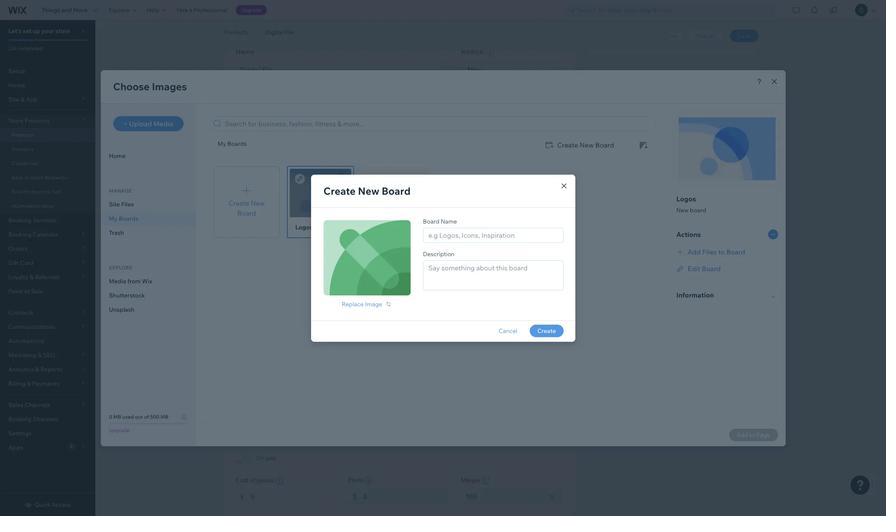 Task type: describe. For each thing, give the bounding box(es) containing it.
more
[[73, 6, 88, 14]]

point of sale link
[[0, 284, 95, 299]]

channels
[[33, 416, 58, 423]]

2/6
[[8, 45, 16, 51]]

ecommerce
[[12, 203, 41, 209]]

requests
[[45, 174, 67, 181]]

1 file from the left
[[305, 326, 315, 335]]

setup link
[[0, 64, 95, 78]]

section
[[281, 341, 305, 349]]

up
[[33, 27, 40, 35]]

find products to sell link
[[0, 185, 95, 199]]

booking services link
[[0, 213, 95, 228]]

help button
[[141, 0, 172, 20]]

access
[[52, 501, 71, 509]]

quick
[[34, 501, 50, 509]]

automations link
[[0, 334, 95, 348]]

products up inventory
[[12, 132, 33, 138]]

back
[[12, 174, 23, 181]]

cancel
[[696, 32, 715, 40]]

2/6 completed
[[8, 45, 43, 51]]

quick access button
[[24, 501, 71, 509]]

save button
[[730, 30, 759, 42]]

back in stock requests link
[[0, 171, 95, 185]]

ribbon
[[461, 47, 485, 56]]

1 $ from the left
[[240, 493, 244, 501]]

customers.
[[416, 326, 451, 335]]

to
[[46, 189, 51, 195]]

on sale
[[256, 455, 276, 462]]

Start typing a brand name field
[[602, 159, 743, 174]]

products up "name"
[[223, 28, 248, 36]]

products up ecommerce apps
[[23, 189, 45, 195]]

share
[[236, 326, 254, 335]]

Search for tools, apps, help & more... field
[[576, 4, 771, 16]]

add images
[[313, 255, 350, 261]]

file
[[285, 28, 294, 36]]

back in stock requests
[[12, 174, 67, 181]]

store products button
[[0, 114, 95, 128]]

promote image
[[599, 19, 607, 26]]

tax
[[625, 106, 635, 114]]

point
[[8, 288, 23, 295]]

2 file from the left
[[352, 326, 361, 335]]

digital
[[266, 28, 283, 36]]

gallery image
[[296, 253, 308, 263]]

new
[[468, 66, 481, 74]]

add an info section
[[242, 341, 305, 349]]

info for additional
[[280, 313, 297, 320]]

info tooltip image for cost of goods
[[276, 478, 283, 485]]

0 vertical spatial products link
[[219, 28, 252, 36]]

booking channels
[[8, 416, 58, 423]]

things and more
[[41, 6, 88, 14]]

save
[[738, 32, 751, 40]]

with
[[386, 326, 399, 335]]

0 horizontal spatial products link
[[0, 128, 95, 142]]

hire a professional
[[177, 6, 227, 14]]

add videos
[[464, 255, 500, 261]]

of for sale
[[24, 288, 30, 295]]

booking for booking channels
[[8, 416, 31, 423]]

basic info
[[236, 26, 275, 32]]

set
[[23, 27, 32, 35]]

cancel button
[[689, 30, 722, 42]]

sale
[[265, 455, 276, 462]]

stock
[[30, 174, 44, 181]]

like
[[293, 326, 304, 335]]

your inside sidebar element
[[41, 27, 54, 35]]

brand
[[599, 149, 615, 156]]

basic
[[236, 26, 256, 32]]

professional
[[194, 6, 227, 14]]

and for videos
[[264, 199, 279, 205]]

promote
[[612, 18, 639, 26]]

add
[[244, 341, 256, 349]]

format
[[316, 326, 337, 335]]

add for add images
[[313, 255, 325, 261]]

additional
[[236, 313, 278, 320]]

settings link
[[0, 427, 95, 441]]

home link
[[0, 78, 95, 92]]

in
[[25, 174, 29, 181]]

on
[[256, 455, 264, 462]]

profit
[[348, 477, 363, 484]]

add for add videos
[[464, 255, 476, 261]]

categories
[[12, 160, 38, 166]]

share information like file format and file license with your customers.
[[236, 326, 451, 335]]

completed
[[17, 45, 43, 51]]

info
[[267, 341, 279, 349]]

products inside dropdown button
[[25, 117, 50, 125]]



Task type: locate. For each thing, give the bounding box(es) containing it.
license
[[363, 326, 385, 335]]

inventory link
[[0, 142, 95, 156]]

your right the "with"
[[401, 326, 415, 335]]

digital file
[[266, 28, 294, 36]]

sections
[[299, 313, 333, 320]]

1 vertical spatial products link
[[0, 128, 95, 142]]

products link down store products
[[0, 128, 95, 142]]

hire a professional link
[[172, 0, 232, 20]]

find
[[12, 189, 22, 195]]

inventory
[[12, 146, 34, 152]]

0 vertical spatial of
[[24, 288, 30, 295]]

hire
[[177, 6, 188, 14]]

explore
[[109, 6, 129, 14]]

add right gallery image
[[313, 255, 325, 261]]

this
[[641, 18, 652, 26]]

cost of goods
[[236, 477, 274, 484]]

and
[[61, 6, 72, 14], [264, 199, 279, 205], [339, 326, 350, 335]]

services
[[33, 217, 56, 224]]

information
[[255, 326, 292, 335]]

group
[[636, 106, 655, 114]]

1 booking from the top
[[8, 217, 31, 224]]

info right the basic
[[258, 26, 275, 32]]

of
[[24, 288, 30, 295], [250, 477, 255, 484]]

0 vertical spatial your
[[41, 27, 54, 35]]

$ down profit
[[353, 493, 357, 501]]

things
[[41, 6, 60, 14]]

0 horizontal spatial your
[[41, 27, 54, 35]]

products down product
[[604, 123, 633, 131]]

of left "sale"
[[24, 288, 30, 295]]

upgrade button
[[236, 5, 267, 15]]

1 vertical spatial info
[[280, 313, 297, 320]]

0 horizontal spatial info tooltip image
[[276, 478, 283, 485]]

1 add from the left
[[313, 255, 325, 261]]

categories link
[[0, 156, 95, 171]]

false text field
[[236, 120, 561, 168]]

ecommerce apps
[[12, 203, 54, 209]]

ecommerce apps link
[[0, 199, 95, 213]]

None text field
[[251, 427, 336, 442], [461, 489, 545, 504], [251, 427, 336, 442], [461, 489, 545, 504]]

products
[[223, 28, 248, 36], [25, 117, 50, 125], [604, 123, 633, 131], [12, 132, 33, 138], [23, 189, 45, 195]]

file
[[305, 326, 315, 335], [352, 326, 361, 335]]

store products
[[8, 117, 50, 125]]

info tooltip image
[[276, 478, 283, 485], [365, 478, 373, 485]]

2 add from the left
[[464, 255, 476, 261]]

let's
[[8, 27, 22, 35]]

an
[[258, 341, 266, 349]]

of for goods
[[250, 477, 255, 484]]

form containing promote this product
[[95, 0, 886, 517]]

booking for booking services
[[8, 217, 31, 224]]

2 horizontal spatial and
[[339, 326, 350, 335]]

file right 'like' on the left
[[305, 326, 315, 335]]

(default
[[634, 123, 658, 131]]

info
[[258, 26, 275, 32], [280, 313, 297, 320]]

1 horizontal spatial $
[[353, 493, 357, 501]]

sell
[[52, 189, 61, 195]]

videos
[[281, 199, 306, 205]]

and for more
[[61, 6, 72, 14]]

your right up
[[41, 27, 54, 35]]

2 booking from the top
[[8, 416, 31, 423]]

2 info tooltip image from the left
[[365, 478, 373, 485]]

0 vertical spatial booking
[[8, 217, 31, 224]]

apps
[[42, 203, 54, 209]]

info tooltip image
[[482, 478, 489, 485]]

videos
[[478, 255, 500, 261]]

1 horizontal spatial add
[[464, 255, 476, 261]]

quick access
[[34, 501, 71, 509]]

info for basic
[[258, 26, 275, 32]]

store
[[55, 27, 70, 35]]

1 horizontal spatial and
[[264, 199, 279, 205]]

0 horizontal spatial of
[[24, 288, 30, 295]]

2 vertical spatial and
[[339, 326, 350, 335]]

1 vertical spatial booking
[[8, 416, 31, 423]]

$ down cost
[[240, 493, 244, 501]]

and left videos
[[264, 199, 279, 205]]

info tooltip image for profit
[[365, 478, 373, 485]]

0 horizontal spatial $
[[240, 493, 244, 501]]

2 $ from the left
[[353, 493, 357, 501]]

1 info tooltip image from the left
[[276, 478, 283, 485]]

0 vertical spatial info
[[258, 26, 275, 32]]

form
[[95, 0, 886, 517]]

0 horizontal spatial and
[[61, 6, 72, 14]]

booking down ecommerce
[[8, 217, 31, 224]]

margin
[[461, 477, 480, 484]]

None text field
[[251, 489, 336, 504], [363, 489, 449, 504], [251, 489, 336, 504], [363, 489, 449, 504]]

products right store
[[25, 117, 50, 125]]

1 vertical spatial of
[[250, 477, 255, 484]]

cost
[[236, 477, 249, 484]]

products (default rate)
[[604, 123, 674, 131]]

images and videos
[[236, 199, 306, 205]]

promote this product
[[612, 18, 678, 26]]

and right format
[[339, 326, 350, 335]]

promote this product button
[[599, 16, 678, 28]]

a
[[189, 6, 192, 14]]

%
[[550, 493, 555, 501]]

products link up "name"
[[219, 28, 252, 36]]

your
[[41, 27, 54, 35], [401, 326, 415, 335]]

product tax group
[[599, 106, 657, 114]]

and left more
[[61, 6, 72, 14]]

info tooltip image right profit
[[365, 478, 373, 485]]

of inside point of sale link
[[24, 288, 30, 295]]

booking up settings
[[8, 416, 31, 423]]

help
[[147, 6, 159, 14]]

product
[[599, 106, 624, 114]]

1 horizontal spatial your
[[401, 326, 415, 335]]

name
[[236, 47, 254, 56]]

0 horizontal spatial file
[[305, 326, 315, 335]]

point of sale
[[8, 288, 43, 295]]

info up 'like' on the left
[[280, 313, 297, 320]]

$
[[240, 493, 244, 501], [353, 493, 357, 501]]

0 horizontal spatial add
[[313, 255, 325, 261]]

1 horizontal spatial of
[[250, 477, 255, 484]]

booking channels link
[[0, 412, 95, 427]]

sidebar element
[[0, 20, 95, 517]]

product
[[654, 18, 678, 26]]

videos icon image
[[447, 253, 459, 263]]

images
[[327, 255, 350, 261]]

settings
[[8, 430, 32, 438]]

Add a product name text field
[[236, 62, 449, 77]]

file left license
[[352, 326, 361, 335]]

1 horizontal spatial products link
[[219, 28, 252, 36]]

upgrade
[[241, 7, 262, 13]]

find products to sell
[[12, 189, 61, 195]]

additional info sections
[[236, 313, 333, 320]]

0 vertical spatial and
[[61, 6, 72, 14]]

1 horizontal spatial info tooltip image
[[365, 478, 373, 485]]

home
[[8, 82, 25, 89]]

1 horizontal spatial file
[[352, 326, 361, 335]]

add
[[313, 255, 325, 261], [464, 255, 476, 261]]

of right cost
[[250, 477, 255, 484]]

0 horizontal spatial info
[[258, 26, 275, 32]]

info tooltip image right goods
[[276, 478, 283, 485]]

1 horizontal spatial info
[[280, 313, 297, 320]]

1 vertical spatial your
[[401, 326, 415, 335]]

automations
[[8, 338, 44, 345]]

1 vertical spatial and
[[264, 199, 279, 205]]

booking services
[[8, 217, 56, 224]]

let's set up your store
[[8, 27, 70, 35]]

add right videos icon
[[464, 255, 476, 261]]



Task type: vqa. For each thing, say whether or not it's contained in the screenshot.
booking services
yes



